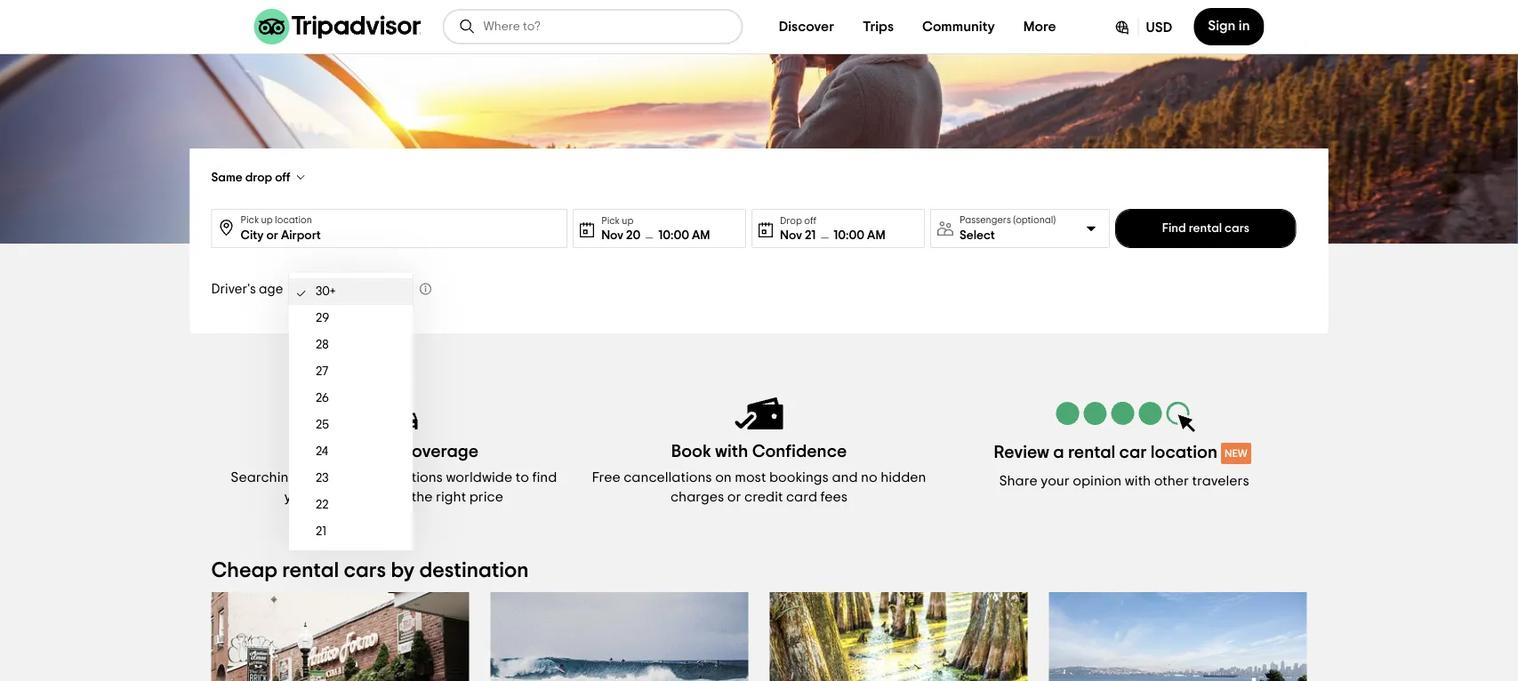 Task type: describe. For each thing, give the bounding box(es) containing it.
0 vertical spatial car
[[1120, 444, 1147, 462]]

60,000
[[332, 471, 379, 485]]

worldwide coverage
[[309, 443, 479, 461]]

pick up location
[[241, 215, 312, 225]]

or
[[727, 490, 741, 504]]

27
[[315, 366, 328, 378]]

drop off
[[780, 216, 817, 226]]

searching over 60,000 locations worldwide to find you the right car at the right price
[[231, 471, 557, 504]]

0 vertical spatial 21
[[805, 229, 816, 242]]

1 vertical spatial with
[[1125, 474, 1151, 488]]

destination
[[419, 560, 529, 582]]

tripadvisor image
[[254, 9, 421, 44]]

nov for nov 21
[[780, 229, 802, 242]]

1 vertical spatial location
[[1151, 444, 1218, 462]]

cheap
[[211, 560, 278, 582]]

10:00 for 21
[[834, 229, 865, 242]]

25
[[315, 419, 329, 431]]

nov 21
[[780, 229, 816, 242]]

community button
[[908, 9, 1009, 44]]

am for 20
[[692, 229, 710, 242]]

review
[[994, 444, 1050, 462]]

pick for drop off
[[241, 215, 259, 225]]

find rental cars
[[1162, 222, 1250, 235]]

a
[[1054, 444, 1064, 462]]

confidence
[[752, 443, 847, 461]]

trips button
[[849, 9, 908, 44]]

opinion
[[1073, 474, 1122, 488]]

pick up
[[602, 216, 634, 226]]

0 vertical spatial with
[[715, 443, 748, 461]]

by
[[391, 560, 415, 582]]

0 horizontal spatial 21
[[315, 526, 326, 538]]

your
[[1041, 474, 1070, 488]]

you
[[284, 490, 308, 504]]

and
[[832, 471, 858, 485]]

1 the from the left
[[311, 490, 332, 504]]

share your opinion with other travelers
[[999, 474, 1250, 488]]

sign in link
[[1194, 8, 1265, 45]]

nov for nov 20
[[602, 229, 624, 242]]

in
[[1239, 19, 1250, 33]]

travelers
[[1192, 474, 1250, 488]]

to
[[516, 471, 529, 485]]

drop
[[245, 171, 272, 184]]

1 horizontal spatial rental
[[1068, 444, 1116, 462]]

nov 20
[[602, 229, 641, 242]]

find
[[532, 471, 557, 485]]

cancellations
[[624, 471, 712, 485]]

cars for cheap
[[344, 560, 386, 582]]

cheap rental cars by destination
[[211, 560, 529, 582]]

over
[[300, 471, 329, 485]]

discover
[[779, 20, 834, 34]]

22
[[315, 499, 328, 512]]

price
[[469, 490, 503, 504]]

1 right from the left
[[336, 490, 366, 504]]

discover button
[[765, 9, 849, 44]]

10:00 for 20
[[658, 229, 689, 242]]

charges
[[671, 490, 724, 504]]

share
[[999, 474, 1038, 488]]

community
[[922, 20, 995, 34]]

book
[[671, 443, 711, 461]]

at
[[395, 490, 408, 504]]

select
[[960, 229, 995, 242]]

1 horizontal spatial off
[[804, 216, 817, 226]]

review a rental car location new
[[994, 444, 1248, 462]]

0 horizontal spatial location
[[275, 215, 312, 225]]

worldwide
[[309, 443, 395, 461]]

fees
[[821, 490, 848, 504]]

sign
[[1208, 19, 1236, 33]]

more
[[1024, 20, 1056, 34]]



Task type: vqa. For each thing, say whether or not it's contained in the screenshot.
to
yes



Task type: locate. For each thing, give the bounding box(es) containing it.
0 horizontal spatial 10:00
[[658, 229, 689, 242]]

1 nov from the left
[[602, 229, 624, 242]]

1 horizontal spatial pick
[[602, 216, 620, 226]]

1 horizontal spatial nov
[[780, 229, 802, 242]]

passengers (optional) select
[[960, 215, 1056, 242]]

1 horizontal spatial the
[[412, 490, 433, 504]]

cars for find
[[1225, 222, 1250, 235]]

10:00
[[658, 229, 689, 242], [834, 229, 865, 242]]

0 horizontal spatial up
[[261, 215, 273, 225]]

car up the share your opinion with other travelers
[[1120, 444, 1147, 462]]

1 vertical spatial car
[[369, 490, 391, 504]]

same drop off
[[211, 171, 291, 184]]

car left at
[[369, 490, 391, 504]]

29
[[315, 312, 329, 325]]

location
[[275, 215, 312, 225], [1151, 444, 1218, 462]]

car inside searching over 60,000 locations worldwide to find you the right car at the right price
[[369, 490, 391, 504]]

cars left by
[[344, 560, 386, 582]]

searching
[[231, 471, 297, 485]]

driver's
[[211, 282, 256, 296]]

cars right find
[[1225, 222, 1250, 235]]

1 horizontal spatial 21
[[805, 229, 816, 242]]

23
[[315, 472, 328, 485]]

no
[[861, 471, 878, 485]]

21 down drop off
[[805, 229, 816, 242]]

20 down 22
[[315, 552, 329, 565]]

off up nov 21
[[804, 216, 817, 226]]

find rental cars button
[[1116, 209, 1297, 248]]

1 10:00 am from the left
[[658, 229, 710, 242]]

rental for find rental cars
[[1189, 222, 1222, 235]]

1 horizontal spatial cars
[[1225, 222, 1250, 235]]

2 the from the left
[[412, 490, 433, 504]]

on
[[715, 471, 732, 485]]

the down 23
[[311, 490, 332, 504]]

20
[[626, 229, 641, 242], [315, 552, 329, 565]]

1 horizontal spatial up
[[622, 216, 634, 226]]

bookings
[[769, 471, 829, 485]]

age
[[259, 282, 283, 296]]

right down 60,000
[[336, 490, 366, 504]]

2 horizontal spatial rental
[[1189, 222, 1222, 235]]

am
[[692, 229, 710, 242], [867, 229, 886, 242]]

search image
[[459, 18, 476, 36]]

find
[[1162, 222, 1186, 235]]

City or Airport text field
[[241, 210, 560, 246]]

2 10:00 from the left
[[834, 229, 865, 242]]

book with confidence
[[671, 443, 847, 461]]

locations
[[382, 471, 443, 485]]

10:00 am for nov 20
[[658, 229, 710, 242]]

hidden
[[881, 471, 926, 485]]

trips
[[863, 20, 894, 34]]

cars
[[1225, 222, 1250, 235], [344, 560, 386, 582]]

0 horizontal spatial 20
[[315, 552, 329, 565]]

10:00 right nov 21
[[834, 229, 865, 242]]

1 pick from the left
[[241, 215, 259, 225]]

right down 'worldwide'
[[436, 490, 466, 504]]

0 vertical spatial off
[[275, 171, 291, 184]]

0 horizontal spatial 10:00 am
[[658, 229, 710, 242]]

0 horizontal spatial right
[[336, 490, 366, 504]]

0 vertical spatial cars
[[1225, 222, 1250, 235]]

24
[[315, 446, 328, 458]]

2 am from the left
[[867, 229, 886, 242]]

drop
[[780, 216, 802, 226]]

2 up from the left
[[622, 216, 634, 226]]

other
[[1154, 474, 1189, 488]]

driver's age
[[211, 282, 283, 296]]

worldwide
[[446, 471, 513, 485]]

1 vertical spatial off
[[804, 216, 817, 226]]

(optional)
[[1013, 215, 1056, 225]]

passengers
[[960, 215, 1011, 225]]

rental up opinion
[[1068, 444, 1116, 462]]

1 horizontal spatial 10:00
[[834, 229, 865, 242]]

right
[[336, 490, 366, 504], [436, 490, 466, 504]]

0 horizontal spatial car
[[369, 490, 391, 504]]

the right at
[[412, 490, 433, 504]]

with down review a rental car location new
[[1125, 474, 1151, 488]]

car
[[1120, 444, 1147, 462], [369, 490, 391, 504]]

2 right from the left
[[436, 490, 466, 504]]

1 vertical spatial 20
[[315, 552, 329, 565]]

sign in
[[1208, 19, 1250, 33]]

nov
[[602, 229, 624, 242], [780, 229, 802, 242]]

free
[[592, 471, 621, 485]]

pick up the nov 20
[[602, 216, 620, 226]]

up for nov 21
[[622, 216, 634, 226]]

0 vertical spatial 20
[[626, 229, 641, 242]]

2 10:00 am from the left
[[834, 229, 886, 242]]

usd
[[1146, 20, 1173, 35]]

2 pick from the left
[[602, 216, 620, 226]]

2 nov from the left
[[780, 229, 802, 242]]

pick down same drop off
[[241, 215, 259, 225]]

new
[[1225, 448, 1248, 459]]

with
[[715, 443, 748, 461], [1125, 474, 1151, 488]]

cars inside button
[[1225, 222, 1250, 235]]

1 horizontal spatial with
[[1125, 474, 1151, 488]]

Search search field
[[483, 19, 727, 35]]

up down drop
[[261, 215, 273, 225]]

credit
[[745, 490, 783, 504]]

0 horizontal spatial nov
[[602, 229, 624, 242]]

up for drop off
[[261, 215, 273, 225]]

up up the nov 20
[[622, 216, 634, 226]]

1 horizontal spatial car
[[1120, 444, 1147, 462]]

1 up from the left
[[261, 215, 273, 225]]

rental for cheap rental cars by destination
[[282, 560, 339, 582]]

card
[[786, 490, 818, 504]]

1 horizontal spatial 10:00 am
[[834, 229, 886, 242]]

rental
[[1189, 222, 1222, 235], [1068, 444, 1116, 462], [282, 560, 339, 582]]

same
[[211, 171, 243, 184]]

1 horizontal spatial location
[[1151, 444, 1218, 462]]

nov down drop
[[780, 229, 802, 242]]

nov down pick up
[[602, 229, 624, 242]]

30+
[[298, 283, 319, 295], [315, 286, 335, 298]]

0 vertical spatial rental
[[1189, 222, 1222, 235]]

21
[[805, 229, 816, 242], [315, 526, 326, 538]]

0 horizontal spatial the
[[311, 490, 332, 504]]

rental right 'cheap'
[[282, 560, 339, 582]]

1 vertical spatial 21
[[315, 526, 326, 538]]

usd button
[[1099, 8, 1187, 45]]

10:00 am right nov 21
[[834, 229, 886, 242]]

10:00 right the nov 20
[[658, 229, 689, 242]]

more button
[[1009, 9, 1071, 44]]

21 down 22
[[315, 526, 326, 538]]

am for 21
[[867, 229, 886, 242]]

1 vertical spatial cars
[[344, 560, 386, 582]]

location down same drop off
[[275, 215, 312, 225]]

1 horizontal spatial right
[[436, 490, 466, 504]]

free cancellations on most bookings and no hidden charges or credit card fees
[[592, 471, 926, 504]]

20 down pick up
[[626, 229, 641, 242]]

1 horizontal spatial 20
[[626, 229, 641, 242]]

0 horizontal spatial rental
[[282, 560, 339, 582]]

1 am from the left
[[692, 229, 710, 242]]

pick for nov 21
[[602, 216, 620, 226]]

None search field
[[444, 11, 742, 43]]

up
[[261, 215, 273, 225], [622, 216, 634, 226]]

off right drop
[[275, 171, 291, 184]]

0 vertical spatial location
[[275, 215, 312, 225]]

10:00 am right the nov 20
[[658, 229, 710, 242]]

1 horizontal spatial am
[[867, 229, 886, 242]]

1 vertical spatial rental
[[1068, 444, 1116, 462]]

am right the nov 20
[[692, 229, 710, 242]]

coverage
[[399, 443, 479, 461]]

0 horizontal spatial am
[[692, 229, 710, 242]]

28
[[315, 339, 328, 351]]

2 vertical spatial rental
[[282, 560, 339, 582]]

0 horizontal spatial pick
[[241, 215, 259, 225]]

the
[[311, 490, 332, 504], [412, 490, 433, 504]]

rental right find
[[1189, 222, 1222, 235]]

location up other
[[1151, 444, 1218, 462]]

with up "on"
[[715, 443, 748, 461]]

26
[[315, 392, 329, 405]]

am right nov 21
[[867, 229, 886, 242]]

1 10:00 from the left
[[658, 229, 689, 242]]

rental inside button
[[1189, 222, 1222, 235]]

0 horizontal spatial cars
[[344, 560, 386, 582]]

off
[[275, 171, 291, 184], [804, 216, 817, 226]]

10:00 am
[[658, 229, 710, 242], [834, 229, 886, 242]]

10:00 am for nov 21
[[834, 229, 886, 242]]

0 horizontal spatial with
[[715, 443, 748, 461]]

most
[[735, 471, 766, 485]]

0 horizontal spatial off
[[275, 171, 291, 184]]



